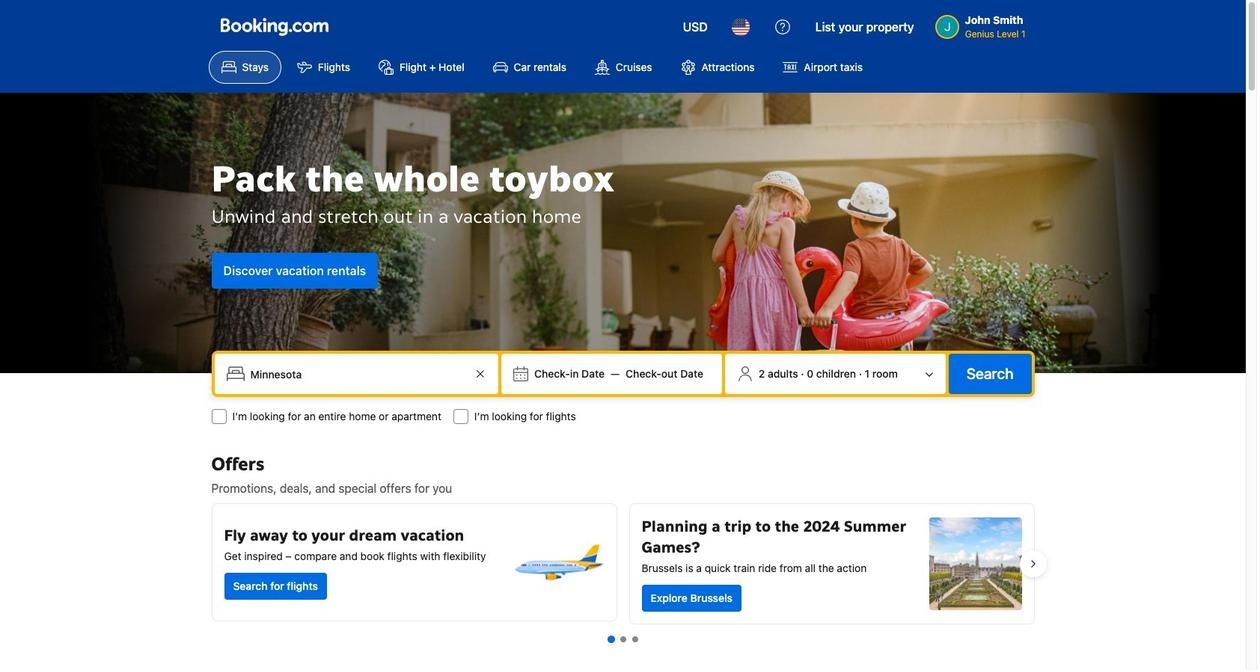Task type: locate. For each thing, give the bounding box(es) containing it.
region
[[199, 498, 1047, 631]]

progress bar
[[607, 636, 638, 644]]

booking.com image
[[220, 18, 328, 36]]



Task type: vqa. For each thing, say whether or not it's contained in the screenshot.
Booking.com Image
yes



Task type: describe. For each thing, give the bounding box(es) containing it.
fly away to your dream vacation image
[[512, 516, 604, 609]]

Where are you going? field
[[244, 361, 471, 388]]

explore brussels image
[[929, 518, 1022, 611]]

your account menu john smith genius level 1 element
[[935, 13, 1026, 41]]



